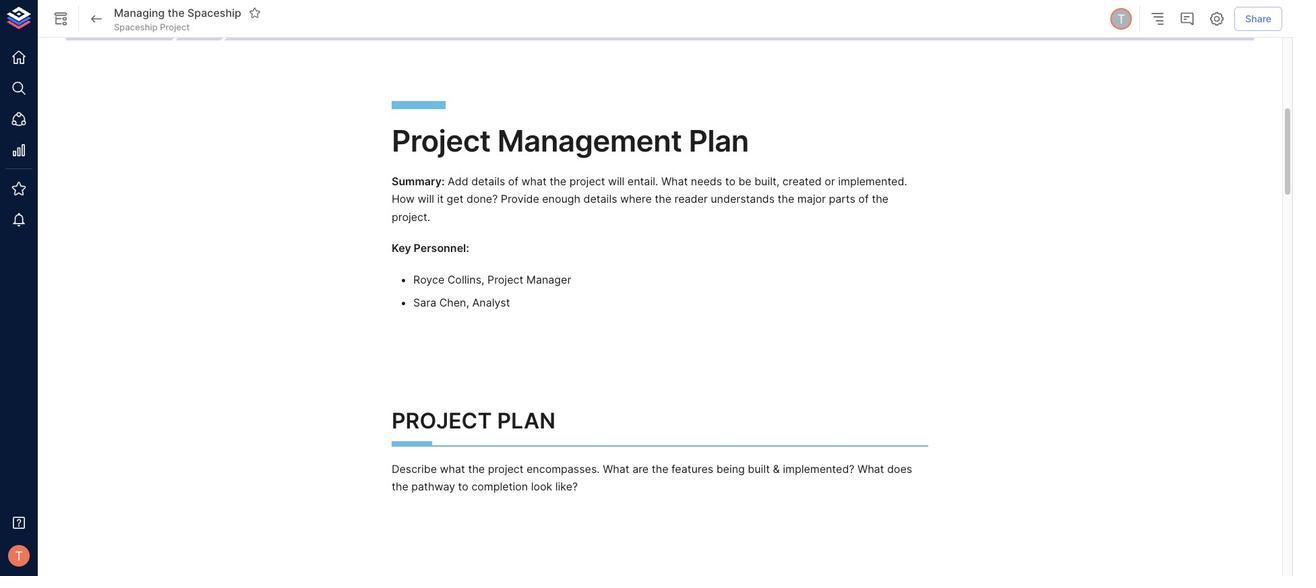 Task type: describe. For each thing, give the bounding box(es) containing it.
sara chen, analyst
[[414, 296, 510, 310]]

spaceship project
[[114, 22, 190, 32]]

show wiki image
[[53, 11, 69, 27]]

managing
[[114, 6, 165, 19]]

are
[[633, 463, 649, 476]]

summary:
[[392, 175, 445, 188]]

it
[[437, 193, 444, 206]]

analyst
[[473, 296, 510, 310]]

management
[[498, 123, 682, 159]]

look
[[531, 480, 553, 494]]

table of contents image
[[1150, 11, 1167, 27]]

like?
[[556, 480, 578, 494]]

favorite image
[[249, 7, 261, 19]]

1 vertical spatial project
[[392, 123, 491, 159]]

entail.
[[628, 175, 659, 188]]

0 vertical spatial t button
[[1109, 6, 1135, 32]]

how
[[392, 193, 415, 206]]

the up spaceship project on the top of the page
[[168, 6, 185, 19]]

collins,
[[448, 273, 485, 286]]

0 vertical spatial spaceship
[[188, 6, 241, 19]]

what inside describe what the project encompasses. what are the features being built & implemented? what does the pathway to completion look like?
[[440, 463, 465, 476]]

built
[[748, 463, 770, 476]]

needs
[[691, 175, 723, 188]]

being
[[717, 463, 745, 476]]

add
[[448, 175, 469, 188]]

project inside describe what the project encompasses. what are the features being built & implemented? what does the pathway to completion look like?
[[488, 463, 524, 476]]

project inside add details of what the project will entail. what needs to be built, created or implemented. how will it get done? provide enough details where the reader understands the major parts of the project.
[[570, 175, 605, 188]]

to inside add details of what the project will entail. what needs to be built, created or implemented. how will it get done? provide enough details where the reader understands the major parts of the project.
[[726, 175, 736, 188]]

to inside describe what the project encompasses. what are the features being built & implemented? what does the pathway to completion look like?
[[458, 480, 469, 494]]

the down 'created'
[[778, 193, 795, 206]]

1 vertical spatial of
[[859, 193, 869, 206]]

encompasses.
[[527, 463, 600, 476]]

built,
[[755, 175, 780, 188]]

key
[[392, 242, 411, 255]]

be
[[739, 175, 752, 188]]

go back image
[[88, 11, 105, 27]]

the right 'are'
[[652, 463, 669, 476]]

sara
[[414, 296, 437, 310]]

1 vertical spatial will
[[418, 193, 434, 206]]

0 horizontal spatial t
[[15, 549, 23, 564]]

share
[[1246, 13, 1272, 24]]

0 horizontal spatial details
[[472, 175, 505, 188]]

the up completion in the left of the page
[[468, 463, 485, 476]]

describe
[[392, 463, 437, 476]]

pathway
[[412, 480, 455, 494]]

what inside add details of what the project will entail. what needs to be built, created or implemented. how will it get done? provide enough details where the reader understands the major parts of the project.
[[662, 175, 688, 188]]

&
[[773, 463, 780, 476]]

manager
[[527, 273, 572, 286]]

project management plan
[[392, 123, 749, 159]]

what inside add details of what the project will entail. what needs to be built, created or implemented. how will it get done? provide enough details where the reader understands the major parts of the project.
[[522, 175, 547, 188]]

0 horizontal spatial what
[[603, 463, 630, 476]]

chen,
[[440, 296, 469, 310]]

the down the describe
[[392, 480, 409, 494]]

royce collins, project manager
[[414, 273, 572, 286]]

describe what the project encompasses. what are the features being built & implemented? what does the pathway to completion look like?
[[392, 463, 916, 494]]

get
[[447, 193, 464, 206]]

understands
[[711, 193, 775, 206]]

0 horizontal spatial t button
[[4, 542, 34, 571]]

does
[[888, 463, 913, 476]]

managing the spaceship
[[114, 6, 241, 19]]

comments image
[[1180, 11, 1196, 27]]

share button
[[1235, 7, 1283, 31]]

the down the entail.
[[655, 193, 672, 206]]

0 vertical spatial project
[[160, 22, 190, 32]]



Task type: vqa. For each thing, say whether or not it's contained in the screenshot.
1st Remove Bookmark image from the bottom
no



Task type: locate. For each thing, give the bounding box(es) containing it.
0 vertical spatial to
[[726, 175, 736, 188]]

1 horizontal spatial to
[[726, 175, 736, 188]]

spaceship
[[188, 6, 241, 19], [114, 22, 158, 32]]

1 horizontal spatial t button
[[1109, 6, 1135, 32]]

plan
[[689, 123, 749, 159]]

what left does
[[858, 463, 885, 476]]

1 vertical spatial what
[[440, 463, 465, 476]]

project up completion in the left of the page
[[488, 463, 524, 476]]

0 horizontal spatial of
[[508, 175, 519, 188]]

to left be
[[726, 175, 736, 188]]

of down implemented.
[[859, 193, 869, 206]]

or
[[825, 175, 836, 188]]

1 horizontal spatial of
[[859, 193, 869, 206]]

provide
[[501, 193, 540, 206]]

add details of what the project will entail. what needs to be built, created or implemented. how will it get done? provide enough details where the reader understands the major parts of the project.
[[392, 175, 911, 224]]

0 horizontal spatial to
[[458, 480, 469, 494]]

where
[[621, 193, 652, 206]]

1 horizontal spatial details
[[584, 193, 618, 206]]

spaceship left the favorite image
[[188, 6, 241, 19]]

1 horizontal spatial spaceship
[[188, 6, 241, 19]]

1 vertical spatial project
[[488, 463, 524, 476]]

0 horizontal spatial will
[[418, 193, 434, 206]]

personnel:
[[414, 242, 469, 255]]

2 vertical spatial project
[[488, 273, 524, 286]]

will
[[608, 175, 625, 188], [418, 193, 434, 206]]

0 horizontal spatial project
[[488, 463, 524, 476]]

what up the pathway
[[440, 463, 465, 476]]

1 vertical spatial details
[[584, 193, 618, 206]]

what up reader
[[662, 175, 688, 188]]

settings image
[[1210, 11, 1226, 27]]

will up "where"
[[608, 175, 625, 188]]

what
[[522, 175, 547, 188], [440, 463, 465, 476]]

details left "where"
[[584, 193, 618, 206]]

1 vertical spatial t
[[15, 549, 23, 564]]

1 vertical spatial spaceship
[[114, 22, 158, 32]]

spaceship down managing
[[114, 22, 158, 32]]

2 horizontal spatial what
[[858, 463, 885, 476]]

project
[[160, 22, 190, 32], [392, 123, 491, 159], [488, 273, 524, 286]]

project up analyst
[[488, 273, 524, 286]]

spaceship project link
[[114, 21, 190, 33]]

1 horizontal spatial what
[[662, 175, 688, 188]]

created
[[783, 175, 822, 188]]

0 vertical spatial t
[[1118, 11, 1126, 26]]

project up enough
[[570, 175, 605, 188]]

major
[[798, 193, 826, 206]]

key personnel:
[[392, 242, 469, 255]]

project up "add"
[[392, 123, 491, 159]]

project
[[392, 408, 492, 435]]

what
[[662, 175, 688, 188], [603, 463, 630, 476], [858, 463, 885, 476]]

of
[[508, 175, 519, 188], [859, 193, 869, 206]]

project plan
[[392, 408, 556, 435]]

1 horizontal spatial project
[[570, 175, 605, 188]]

enough
[[543, 193, 581, 206]]

features
[[672, 463, 714, 476]]

implemented?
[[783, 463, 855, 476]]

0 vertical spatial project
[[570, 175, 605, 188]]

to
[[726, 175, 736, 188], [458, 480, 469, 494]]

project down managing the spaceship
[[160, 22, 190, 32]]

project
[[570, 175, 605, 188], [488, 463, 524, 476]]

project.
[[392, 210, 431, 224]]

of up provide
[[508, 175, 519, 188]]

spaceship inside spaceship project link
[[114, 22, 158, 32]]

completion
[[472, 480, 528, 494]]

done?
[[467, 193, 498, 206]]

0 horizontal spatial spaceship
[[114, 22, 158, 32]]

implemented.
[[839, 175, 908, 188]]

will left it
[[418, 193, 434, 206]]

1 vertical spatial t button
[[4, 542, 34, 571]]

to right the pathway
[[458, 480, 469, 494]]

0 vertical spatial of
[[508, 175, 519, 188]]

royce
[[414, 273, 445, 286]]

parts
[[829, 193, 856, 206]]

plan
[[497, 408, 556, 435]]

1 horizontal spatial what
[[522, 175, 547, 188]]

details
[[472, 175, 505, 188], [584, 193, 618, 206]]

0 horizontal spatial what
[[440, 463, 465, 476]]

what up provide
[[522, 175, 547, 188]]

what left 'are'
[[603, 463, 630, 476]]

the up enough
[[550, 175, 567, 188]]

t
[[1118, 11, 1126, 26], [15, 549, 23, 564]]

0 vertical spatial will
[[608, 175, 625, 188]]

reader
[[675, 193, 708, 206]]

details up 'done?'
[[472, 175, 505, 188]]

0 vertical spatial details
[[472, 175, 505, 188]]

t button
[[1109, 6, 1135, 32], [4, 542, 34, 571]]

1 horizontal spatial will
[[608, 175, 625, 188]]

the down implemented.
[[872, 193, 889, 206]]

1 vertical spatial to
[[458, 480, 469, 494]]

0 vertical spatial what
[[522, 175, 547, 188]]

1 horizontal spatial t
[[1118, 11, 1126, 26]]

the
[[168, 6, 185, 19], [550, 175, 567, 188], [655, 193, 672, 206], [778, 193, 795, 206], [872, 193, 889, 206], [468, 463, 485, 476], [652, 463, 669, 476], [392, 480, 409, 494]]



